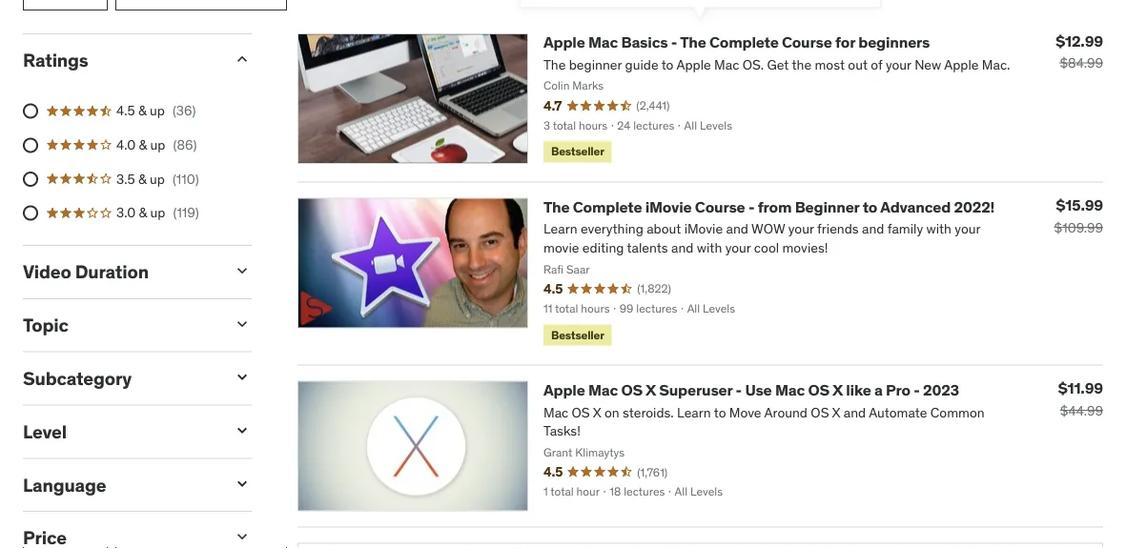 Task type: describe. For each thing, give the bounding box(es) containing it.
4.5
[[116, 102, 135, 119]]

small image for level
[[233, 421, 252, 440]]

small image for language
[[233, 474, 252, 494]]

from
[[758, 197, 792, 217]]

$11.99 $44.99
[[1059, 379, 1104, 420]]

ratings
[[23, 49, 88, 71]]

beginner
[[795, 197, 860, 217]]

advanced
[[881, 197, 952, 217]]

- left from
[[749, 197, 755, 217]]

1 os from the left
[[622, 380, 643, 400]]

24 lectures
[[618, 118, 675, 133]]

the complete imovie course - from beginner to advanced 2022!
[[544, 197, 995, 217]]

course inside the apple mac basics - the complete course for beginners the beginner guide to apple mac os. get the most out of your new apple mac. colin marks
[[782, 32, 833, 52]]

4.0
[[116, 136, 136, 153]]

like
[[847, 380, 872, 400]]

bestseller
[[552, 144, 605, 159]]

0 horizontal spatial course
[[695, 197, 746, 217]]

topic
[[23, 314, 68, 337]]

topic button
[[23, 314, 218, 337]]

small image for ratings
[[233, 50, 252, 69]]

superuser
[[660, 380, 733, 400]]

(119)
[[173, 204, 199, 221]]

$109.99
[[1055, 219, 1104, 236]]

hours
[[579, 118, 608, 133]]

video duration
[[23, 261, 149, 283]]

os.
[[743, 56, 764, 73]]

2022!
[[955, 197, 995, 217]]

- right 'pro'
[[914, 380, 920, 400]]

3 total hours
[[544, 118, 608, 133]]

- inside the apple mac basics - the complete course for beginners the beginner guide to apple mac os. get the most out of your new apple mac. colin marks
[[672, 32, 678, 52]]

to inside the apple mac basics - the complete course for beginners the beginner guide to apple mac os. get the most out of your new apple mac. colin marks
[[662, 56, 674, 73]]

levels
[[700, 118, 733, 133]]

language button
[[23, 474, 218, 496]]

complete inside the apple mac basics - the complete course for beginners the beginner guide to apple mac os. get the most out of your new apple mac. colin marks
[[710, 32, 779, 52]]

new
[[915, 56, 942, 73]]

$12.99
[[1056, 31, 1104, 50]]

use
[[746, 380, 772, 400]]

(86)
[[173, 136, 197, 153]]

for
[[836, 32, 856, 52]]

pro
[[886, 380, 911, 400]]

video
[[23, 261, 71, 283]]

beginner
[[569, 56, 622, 73]]

the
[[792, 56, 812, 73]]

1 horizontal spatial to
[[863, 197, 878, 217]]

& for 4.0
[[139, 136, 147, 153]]

2 vertical spatial the
[[544, 197, 570, 217]]

mac.
[[983, 56, 1011, 73]]

3.0
[[116, 204, 136, 221]]

$15.99
[[1057, 196, 1104, 215]]

video duration button
[[23, 261, 218, 283]]

& for 3.5
[[138, 170, 147, 187]]

2 x from the left
[[833, 380, 843, 400]]

basics
[[622, 32, 668, 52]]

24
[[618, 118, 631, 133]]

small image for video duration
[[233, 262, 252, 281]]

the complete imovie course - from beginner to advanced 2022! link
[[544, 197, 995, 217]]

3
[[544, 118, 551, 133]]

3.5 & up (110)
[[116, 170, 199, 187]]

2 os from the left
[[809, 380, 830, 400]]

& for 4.5
[[138, 102, 147, 119]]

subcategory button
[[23, 367, 218, 390]]



Task type: vqa. For each thing, say whether or not it's contained in the screenshot.


Task type: locate. For each thing, give the bounding box(es) containing it.
2023
[[924, 380, 960, 400]]

lectures
[[634, 118, 675, 133]]

apple
[[544, 32, 585, 52], [677, 56, 712, 73], [945, 56, 979, 73], [544, 380, 585, 400]]

(110)
[[173, 170, 199, 187]]

0 horizontal spatial to
[[662, 56, 674, 73]]

-
[[672, 32, 678, 52], [749, 197, 755, 217], [736, 380, 742, 400], [914, 380, 920, 400]]

marks
[[573, 78, 604, 93]]

1 horizontal spatial complete
[[710, 32, 779, 52]]

complete
[[710, 32, 779, 52], [573, 197, 643, 217]]

language
[[23, 474, 106, 496]]

x left superuser
[[646, 380, 656, 400]]

up for 4.5 & up
[[150, 102, 165, 119]]

ratings button
[[23, 49, 218, 71]]

complete up os. on the top
[[710, 32, 779, 52]]

- left use
[[736, 380, 742, 400]]

up
[[150, 102, 165, 119], [150, 136, 165, 153], [150, 170, 165, 187], [150, 204, 165, 221]]

up left (36)
[[150, 102, 165, 119]]

up for 4.0 & up
[[150, 136, 165, 153]]

4.0 & up (86)
[[116, 136, 197, 153]]

& for 3.0
[[139, 204, 147, 221]]

small image for subcategory
[[233, 368, 252, 387]]

beginners
[[859, 32, 931, 52]]

course right imovie
[[695, 197, 746, 217]]

& right 3.0
[[139, 204, 147, 221]]

to right beginner
[[863, 197, 878, 217]]

small image
[[233, 262, 252, 281], [233, 421, 252, 440]]

course up the
[[782, 32, 833, 52]]

4.7
[[544, 97, 562, 114]]

4 small image from the top
[[233, 474, 252, 494]]

4.5 & up (36)
[[116, 102, 196, 119]]

mac up beginner
[[589, 32, 618, 52]]

level
[[23, 420, 67, 443]]

1 horizontal spatial os
[[809, 380, 830, 400]]

$44.99
[[1061, 402, 1104, 420]]

0 vertical spatial course
[[782, 32, 833, 52]]

all
[[685, 118, 698, 133]]

apple mac os x superuser - use mac os x like a pro - 2023
[[544, 380, 960, 400]]

1 vertical spatial complete
[[573, 197, 643, 217]]

3.0 & up (119)
[[116, 204, 199, 221]]

apple mac os x superuser - use mac os x like a pro - 2023 link
[[544, 380, 960, 400]]

3.5
[[116, 170, 135, 187]]

all levels
[[685, 118, 733, 133]]

0 vertical spatial complete
[[710, 32, 779, 52]]

the right basics
[[680, 32, 707, 52]]

$12.99 $84.99
[[1056, 31, 1104, 71]]

3 up from the top
[[150, 170, 165, 187]]

1 x from the left
[[646, 380, 656, 400]]

imovie
[[646, 197, 692, 217]]

2 small image from the top
[[233, 315, 252, 334]]

total
[[553, 118, 576, 133]]

(2,441)
[[637, 98, 670, 113]]

& right 3.5
[[138, 170, 147, 187]]

complete left imovie
[[573, 197, 643, 217]]

get
[[768, 56, 789, 73]]

up left (119) at left top
[[150, 204, 165, 221]]

your
[[886, 56, 912, 73]]

1 & from the top
[[138, 102, 147, 119]]

mac down the apple mac basics - the complete course for beginners link
[[715, 56, 740, 73]]

the down bestseller
[[544, 197, 570, 217]]

os
[[622, 380, 643, 400], [809, 380, 830, 400]]

the
[[680, 32, 707, 52], [544, 56, 566, 73], [544, 197, 570, 217]]

& right 4.0
[[139, 136, 147, 153]]

$15.99 $109.99
[[1055, 196, 1104, 236]]

1 vertical spatial to
[[863, 197, 878, 217]]

2 up from the top
[[150, 136, 165, 153]]

most
[[815, 56, 845, 73]]

$84.99
[[1060, 54, 1104, 71]]

0 horizontal spatial complete
[[573, 197, 643, 217]]

level button
[[23, 420, 218, 443]]

mac
[[589, 32, 618, 52], [715, 56, 740, 73], [589, 380, 618, 400], [776, 380, 805, 400]]

1 vertical spatial the
[[544, 56, 566, 73]]

os left superuser
[[622, 380, 643, 400]]

2441 reviews element
[[637, 98, 670, 114]]

1 vertical spatial course
[[695, 197, 746, 217]]

to
[[662, 56, 674, 73], [863, 197, 878, 217]]

2 small image from the top
[[233, 421, 252, 440]]

1 up from the top
[[150, 102, 165, 119]]

&
[[138, 102, 147, 119], [139, 136, 147, 153], [138, 170, 147, 187], [139, 204, 147, 221]]

$11.99
[[1059, 379, 1104, 399]]

duration
[[75, 261, 149, 283]]

4 up from the top
[[150, 204, 165, 221]]

subcategory
[[23, 367, 132, 390]]

small image for topic
[[233, 315, 252, 334]]

of
[[871, 56, 883, 73]]

up for 3.5 & up
[[150, 170, 165, 187]]

2 & from the top
[[139, 136, 147, 153]]

- right basics
[[672, 32, 678, 52]]

3 & from the top
[[138, 170, 147, 187]]

0 horizontal spatial x
[[646, 380, 656, 400]]

mac left superuser
[[589, 380, 618, 400]]

(36)
[[173, 102, 196, 119]]

up left (86)
[[150, 136, 165, 153]]

guide
[[625, 56, 659, 73]]

4 & from the top
[[139, 204, 147, 221]]

1 vertical spatial small image
[[233, 421, 252, 440]]

colin
[[544, 78, 570, 93]]

0 vertical spatial the
[[680, 32, 707, 52]]

a
[[875, 380, 883, 400]]

apple mac basics - the complete course for beginners the beginner guide to apple mac os. get the most out of your new apple mac. colin marks
[[544, 32, 1011, 93]]

3 small image from the top
[[233, 368, 252, 387]]

1 small image from the top
[[233, 50, 252, 69]]

to right guide
[[662, 56, 674, 73]]

0 horizontal spatial os
[[622, 380, 643, 400]]

1 horizontal spatial x
[[833, 380, 843, 400]]

& right 4.5
[[138, 102, 147, 119]]

0 vertical spatial to
[[662, 56, 674, 73]]

x left 'like'
[[833, 380, 843, 400]]

5 small image from the top
[[233, 528, 252, 547]]

1 horizontal spatial course
[[782, 32, 833, 52]]

0 vertical spatial small image
[[233, 262, 252, 281]]

os left 'like'
[[809, 380, 830, 400]]

the up colin
[[544, 56, 566, 73]]

up left (110)
[[150, 170, 165, 187]]

x
[[646, 380, 656, 400], [833, 380, 843, 400]]

1 small image from the top
[[233, 262, 252, 281]]

apple mac basics - the complete course for beginners link
[[544, 32, 931, 52]]

course
[[782, 32, 833, 52], [695, 197, 746, 217]]

out
[[849, 56, 868, 73]]

small image
[[233, 50, 252, 69], [233, 315, 252, 334], [233, 368, 252, 387], [233, 474, 252, 494], [233, 528, 252, 547]]

up for 3.0 & up
[[150, 204, 165, 221]]

mac right use
[[776, 380, 805, 400]]



